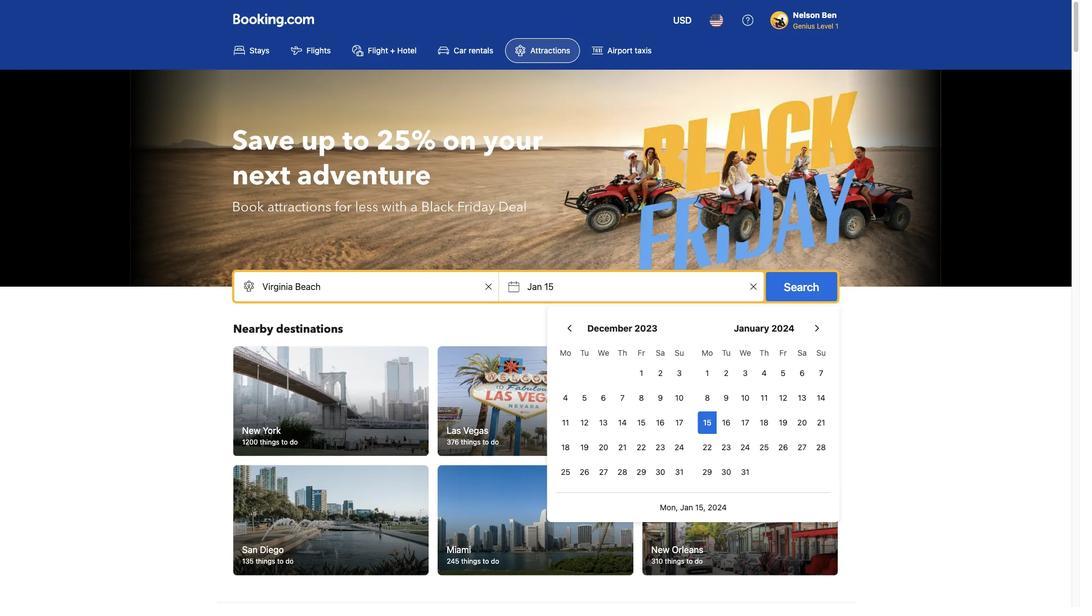 Task type: locate. For each thing, give the bounding box(es) containing it.
22 inside checkbox
[[637, 443, 646, 453]]

23 inside 'checkbox'
[[656, 443, 666, 453]]

0 horizontal spatial 26
[[580, 468, 590, 477]]

1 horizontal spatial 26
[[779, 443, 788, 453]]

1 su from the left
[[675, 349, 684, 358]]

8 right the 7 checkbox
[[639, 394, 644, 403]]

22 left the 23 checkbox at the right bottom of page
[[703, 443, 712, 453]]

do inside san diego 135 things to do
[[286, 558, 294, 566]]

things inside san diego 135 things to do
[[256, 558, 275, 566]]

26 inside option
[[779, 443, 788, 453]]

16 inside option
[[656, 418, 665, 428]]

22 inside option
[[703, 443, 712, 453]]

13 January 2024 checkbox
[[793, 387, 812, 410]]

21 right '20 january 2024' checkbox
[[817, 418, 826, 428]]

18 inside option
[[562, 443, 570, 453]]

things down diego
[[256, 558, 275, 566]]

west
[[669, 426, 690, 436]]

14 December 2023 checkbox
[[613, 412, 632, 435]]

new for new york
[[242, 426, 261, 436]]

to down west
[[686, 439, 692, 447]]

level
[[817, 22, 834, 30]]

th for december
[[618, 349, 628, 358]]

1 th from the left
[[618, 349, 628, 358]]

4 inside option
[[762, 369, 767, 378]]

2 23 from the left
[[722, 443, 731, 453]]

1 horizontal spatial 16
[[722, 418, 731, 428]]

0 horizontal spatial 10
[[675, 394, 684, 403]]

diego
[[260, 545, 284, 555]]

1 vertical spatial 20
[[599, 443, 609, 453]]

grid for december
[[556, 342, 689, 484]]

new for new orleans
[[652, 545, 670, 555]]

th
[[618, 349, 628, 358], [760, 349, 769, 358]]

12 for 12 december 2023 checkbox
[[581, 418, 589, 428]]

adventure
[[297, 158, 431, 194]]

30 inside option
[[656, 468, 666, 477]]

0 horizontal spatial 20
[[599, 443, 609, 453]]

7
[[819, 369, 824, 378], [621, 394, 625, 403]]

22 January 2024 checkbox
[[698, 437, 717, 459]]

1 horizontal spatial 10
[[741, 394, 750, 403]]

0 horizontal spatial 25
[[561, 468, 571, 477]]

do right 24 checkbox
[[694, 439, 702, 447]]

1 horizontal spatial 23
[[722, 443, 731, 453]]

25 right 24 option at the bottom right
[[760, 443, 769, 453]]

new up 310
[[652, 545, 670, 555]]

things down vegas
[[461, 439, 481, 447]]

19 right 18 checkbox
[[779, 418, 788, 428]]

31 for 31 january 2024 'checkbox'
[[741, 468, 750, 477]]

27 right 26 option
[[599, 468, 608, 477]]

15 for 15 december 2023 checkbox
[[638, 418, 646, 428]]

1 16 from the left
[[656, 418, 665, 428]]

19 inside 19 december 2023 'checkbox'
[[581, 443, 589, 453]]

1 horizontal spatial fr
[[780, 349, 787, 358]]

5 inside checkbox
[[582, 394, 587, 403]]

15 December 2023 checkbox
[[632, 412, 651, 435]]

0 horizontal spatial su
[[675, 349, 684, 358]]

13
[[798, 394, 807, 403], [600, 418, 608, 428]]

attractions link
[[505, 38, 580, 63]]

1 vertical spatial 11
[[562, 418, 569, 428]]

san diego 135 things to do
[[242, 545, 294, 566]]

do for new orleans
[[695, 558, 703, 566]]

18 right 17 checkbox
[[760, 418, 769, 428]]

las vegas image
[[438, 347, 634, 457]]

1 horizontal spatial 4
[[762, 369, 767, 378]]

16 right 15 december 2023 checkbox
[[656, 418, 665, 428]]

new york 1200 things to do
[[242, 426, 298, 447]]

1 vertical spatial 27
[[599, 468, 608, 477]]

1 vertical spatial 12
[[581, 418, 589, 428]]

1200
[[242, 439, 258, 447]]

26 right 25 option
[[779, 443, 788, 453]]

19 inside 19 january 2024 checkbox
[[779, 418, 788, 428]]

0 horizontal spatial grid
[[556, 342, 689, 484]]

1 horizontal spatial 7
[[819, 369, 824, 378]]

sa up 6 january 2024 checkbox
[[798, 349, 807, 358]]

30 inside checkbox
[[722, 468, 732, 477]]

1 vertical spatial 7
[[621, 394, 625, 403]]

0 horizontal spatial 7
[[621, 394, 625, 403]]

1 8 from the left
[[639, 394, 644, 403]]

0 horizontal spatial 17
[[676, 418, 684, 428]]

31
[[676, 468, 684, 477], [741, 468, 750, 477]]

2 8 from the left
[[705, 394, 710, 403]]

29 inside checkbox
[[637, 468, 647, 477]]

1 22 from the left
[[637, 443, 646, 453]]

9 inside 9 option
[[658, 394, 663, 403]]

9 inside 9 january 2024 checkbox
[[724, 394, 729, 403]]

to inside new orleans 310 things to do
[[687, 558, 693, 566]]

8 left 9 january 2024 checkbox
[[705, 394, 710, 403]]

27 right the 26 january 2024 option
[[798, 443, 807, 453]]

1 horizontal spatial 11
[[761, 394, 768, 403]]

28 right "27 december 2023" option
[[618, 468, 628, 477]]

4 right the 3 checkbox
[[762, 369, 767, 378]]

to for new orleans
[[687, 558, 693, 566]]

15 inside cell
[[704, 418, 712, 428]]

27 inside "27 december 2023" option
[[599, 468, 608, 477]]

things inside "key west 118 things to do"
[[664, 439, 684, 447]]

22
[[637, 443, 646, 453], [703, 443, 712, 453]]

23 for the 23 checkbox at the right bottom of page
[[722, 443, 731, 453]]

1 31 from the left
[[676, 468, 684, 477]]

to down vegas
[[483, 439, 489, 447]]

16
[[656, 418, 665, 428], [722, 418, 731, 428]]

20 for 20 december 2023 option
[[599, 443, 609, 453]]

21 January 2024 checkbox
[[812, 412, 831, 435]]

13 left 14 option
[[600, 418, 608, 428]]

1 horizontal spatial 14
[[817, 394, 826, 403]]

17 January 2024 checkbox
[[736, 412, 755, 435]]

9 right 8 january 2024 checkbox
[[724, 394, 729, 403]]

do right 1200
[[290, 439, 298, 447]]

2 right 1 december 2023 checkbox
[[658, 369, 663, 378]]

14 right 13 january 2024 checkbox
[[817, 394, 826, 403]]

1 horizontal spatial 15
[[638, 418, 646, 428]]

14 inside option
[[817, 394, 826, 403]]

2 31 from the left
[[741, 468, 750, 477]]

mon, jan 15, 2024
[[660, 503, 727, 513]]

27 inside 27 option
[[798, 443, 807, 453]]

10 inside 10 option
[[741, 394, 750, 403]]

things inside las vegas 376 things to do
[[461, 439, 481, 447]]

1 fr from the left
[[638, 349, 645, 358]]

0 vertical spatial 11
[[761, 394, 768, 403]]

22 for 22 option
[[703, 443, 712, 453]]

6 right 5 checkbox
[[601, 394, 606, 403]]

car rentals link
[[429, 38, 503, 63]]

0 vertical spatial 28
[[817, 443, 826, 453]]

30 December 2023 checkbox
[[651, 462, 670, 484]]

0 horizontal spatial 1
[[640, 369, 644, 378]]

30 right 29 december 2023 checkbox
[[656, 468, 666, 477]]

1 left 2 january 2024 option
[[706, 369, 709, 378]]

tu for january
[[722, 349, 731, 358]]

0 horizontal spatial th
[[618, 349, 628, 358]]

fr for 2023
[[638, 349, 645, 358]]

6 right 5 january 2024 option
[[800, 369, 805, 378]]

1 horizontal spatial 17
[[742, 418, 750, 428]]

23 down key
[[656, 443, 666, 453]]

1 horizontal spatial 20
[[798, 418, 807, 428]]

do right 245
[[491, 558, 499, 566]]

27
[[798, 443, 807, 453], [599, 468, 608, 477]]

1 24 from the left
[[675, 443, 684, 453]]

do inside "key west 118 things to do"
[[694, 439, 702, 447]]

2 29 from the left
[[703, 468, 713, 477]]

1 vertical spatial 18
[[562, 443, 570, 453]]

9 for 9 january 2024 checkbox
[[724, 394, 729, 403]]

1 17 from the left
[[676, 418, 684, 428]]

0 horizontal spatial 9
[[658, 394, 663, 403]]

1 horizontal spatial 25
[[760, 443, 769, 453]]

28 right 27 option
[[817, 443, 826, 453]]

1 horizontal spatial 1
[[706, 369, 709, 378]]

stays link
[[224, 38, 279, 63]]

th up the 4 january 2024 option
[[760, 349, 769, 358]]

1 29 from the left
[[637, 468, 647, 477]]

9 right 8 option
[[658, 394, 663, 403]]

12 January 2024 checkbox
[[774, 387, 793, 410]]

26 inside option
[[580, 468, 590, 477]]

31 December 2023 checkbox
[[670, 462, 689, 484]]

to for las vegas
[[483, 439, 489, 447]]

1 horizontal spatial 28
[[817, 443, 826, 453]]

24
[[675, 443, 684, 453], [741, 443, 750, 453]]

11
[[761, 394, 768, 403], [562, 418, 569, 428]]

7 inside checkbox
[[621, 394, 625, 403]]

1 horizontal spatial 21
[[817, 418, 826, 428]]

25%
[[377, 123, 436, 160]]

grid
[[556, 342, 689, 484], [698, 342, 831, 484]]

1 right level
[[836, 22, 839, 30]]

do down orleans
[[695, 558, 703, 566]]

11 left 12 december 2023 checkbox
[[562, 418, 569, 428]]

fr up 1 december 2023 checkbox
[[638, 349, 645, 358]]

book
[[232, 198, 264, 216]]

friday
[[458, 198, 495, 216]]

things down miami
[[461, 558, 481, 566]]

5 left the 6 december 2023 checkbox
[[582, 394, 587, 403]]

save
[[232, 123, 295, 160]]

18 inside checkbox
[[760, 418, 769, 428]]

25 for 25 option
[[760, 443, 769, 453]]

24 right the 23 checkbox at the right bottom of page
[[741, 443, 750, 453]]

25 inside checkbox
[[561, 468, 571, 477]]

0 horizontal spatial new
[[242, 426, 261, 436]]

we
[[598, 349, 610, 358], [740, 349, 751, 358]]

0 horizontal spatial fr
[[638, 349, 645, 358]]

31 inside checkbox
[[676, 468, 684, 477]]

2 17 from the left
[[742, 418, 750, 428]]

to inside las vegas 376 things to do
[[483, 439, 489, 447]]

2 16 from the left
[[722, 418, 731, 428]]

york
[[263, 426, 281, 436]]

31 right 30 january 2024 checkbox
[[741, 468, 750, 477]]

1 horizontal spatial 24
[[741, 443, 750, 453]]

1 sa from the left
[[656, 349, 665, 358]]

4 inside checkbox
[[563, 394, 568, 403]]

your account menu nelson ben genius level 1 element
[[771, 5, 843, 31]]

things inside new york 1200 things to do
[[260, 439, 280, 447]]

usd
[[673, 15, 692, 26]]

17 right 16 december 2023 option
[[676, 418, 684, 428]]

18 left 19 december 2023 'checkbox'
[[562, 443, 570, 453]]

20 right 19 january 2024 checkbox
[[798, 418, 807, 428]]

1 vertical spatial 25
[[561, 468, 571, 477]]

20 inside '20 january 2024' checkbox
[[798, 418, 807, 428]]

29 right 28 'checkbox'
[[637, 468, 647, 477]]

0 horizontal spatial 14
[[619, 418, 627, 428]]

2 fr from the left
[[780, 349, 787, 358]]

0 horizontal spatial sa
[[656, 349, 665, 358]]

2 inside checkbox
[[658, 369, 663, 378]]

11 inside 11 december 2023 option
[[562, 418, 569, 428]]

1 9 from the left
[[658, 394, 663, 403]]

28 inside 28 january 2024 option
[[817, 443, 826, 453]]

16 December 2023 checkbox
[[651, 412, 670, 435]]

1 vertical spatial new
[[652, 545, 670, 555]]

0 horizontal spatial 11
[[562, 418, 569, 428]]

20
[[798, 418, 807, 428], [599, 443, 609, 453]]

30 for 30 option
[[656, 468, 666, 477]]

1 horizontal spatial 30
[[722, 468, 732, 477]]

january
[[734, 323, 770, 334]]

1 horizontal spatial 13
[[798, 394, 807, 403]]

0 horizontal spatial 12
[[581, 418, 589, 428]]

2 3 from the left
[[743, 369, 748, 378]]

tu for december
[[580, 349, 589, 358]]

27 December 2023 checkbox
[[594, 462, 613, 484]]

1 mo from the left
[[560, 349, 572, 358]]

31 January 2024 checkbox
[[736, 462, 755, 484]]

14 right 13 checkbox
[[619, 418, 627, 428]]

su for 2023
[[675, 349, 684, 358]]

30 right 29 january 2024 checkbox
[[722, 468, 732, 477]]

0 horizontal spatial 6
[[601, 394, 606, 403]]

to inside new york 1200 things to do
[[282, 439, 288, 447]]

flight + hotel
[[368, 46, 417, 55]]

24 inside checkbox
[[675, 443, 684, 453]]

1 inside 1 january 2024 option
[[706, 369, 709, 378]]

1 we from the left
[[598, 349, 610, 358]]

1 left "2 december 2023" checkbox at the right of the page
[[640, 369, 644, 378]]

su up the 7 option
[[817, 349, 826, 358]]

17 inside option
[[676, 418, 684, 428]]

3 January 2024 checkbox
[[736, 362, 755, 385]]

5 for 5 january 2024 option
[[781, 369, 786, 378]]

26 December 2023 checkbox
[[575, 462, 594, 484]]

black
[[421, 198, 454, 216]]

0 vertical spatial 4
[[762, 369, 767, 378]]

6 January 2024 checkbox
[[793, 362, 812, 385]]

2 10 from the left
[[741, 394, 750, 403]]

16 for 16 option
[[722, 418, 731, 428]]

0 horizontal spatial 29
[[637, 468, 647, 477]]

1 vertical spatial 21
[[619, 443, 627, 453]]

0 horizontal spatial 21
[[619, 443, 627, 453]]

for
[[335, 198, 352, 216]]

1 10 from the left
[[675, 394, 684, 403]]

1 horizontal spatial 31
[[741, 468, 750, 477]]

to
[[343, 123, 370, 160], [282, 439, 288, 447], [483, 439, 489, 447], [686, 439, 692, 447], [277, 558, 284, 566], [483, 558, 489, 566], [687, 558, 693, 566]]

0 horizontal spatial 28
[[618, 468, 628, 477]]

fr for 2024
[[780, 349, 787, 358]]

5
[[781, 369, 786, 378], [582, 394, 587, 403]]

2 horizontal spatial 1
[[836, 22, 839, 30]]

20 for '20 january 2024' checkbox
[[798, 418, 807, 428]]

11 inside 11 checkbox
[[761, 394, 768, 403]]

new up 1200
[[242, 426, 261, 436]]

3 right 2 january 2024 option
[[743, 369, 748, 378]]

tu
[[580, 349, 589, 358], [722, 349, 731, 358]]

25
[[760, 443, 769, 453], [561, 468, 571, 477]]

17 inside checkbox
[[742, 418, 750, 428]]

10 right 9 january 2024 checkbox
[[741, 394, 750, 403]]

to right 245
[[483, 558, 489, 566]]

4 left 5 checkbox
[[563, 394, 568, 403]]

0 horizontal spatial 27
[[599, 468, 608, 477]]

29 for 29 december 2023 checkbox
[[637, 468, 647, 477]]

2 January 2024 checkbox
[[717, 362, 736, 385]]

1 horizontal spatial we
[[740, 349, 751, 358]]

0 vertical spatial 25
[[760, 443, 769, 453]]

1 tu from the left
[[580, 349, 589, 358]]

16 right 15 checkbox on the right of page
[[722, 418, 731, 428]]

7 right 6 january 2024 checkbox
[[819, 369, 824, 378]]

24 January 2024 checkbox
[[736, 437, 755, 459]]

1 grid from the left
[[556, 342, 689, 484]]

do for key west
[[694, 439, 702, 447]]

2 for december 2023
[[658, 369, 663, 378]]

23 January 2024 checkbox
[[717, 437, 736, 459]]

12 for 12 january 2024 option
[[779, 394, 788, 403]]

16 inside option
[[722, 418, 731, 428]]

20 December 2023 checkbox
[[594, 437, 613, 459]]

new orleans image
[[643, 466, 838, 576]]

29 inside checkbox
[[703, 468, 713, 477]]

2 inside option
[[724, 369, 729, 378]]

things for key west
[[664, 439, 684, 447]]

1 horizontal spatial 18
[[760, 418, 769, 428]]

0 horizontal spatial 18
[[562, 443, 570, 453]]

5 December 2023 checkbox
[[575, 387, 594, 410]]

21 inside option
[[619, 443, 627, 453]]

1 30 from the left
[[656, 468, 666, 477]]

25 left 26 option
[[561, 468, 571, 477]]

2 9 from the left
[[724, 394, 729, 403]]

0 horizontal spatial 23
[[656, 443, 666, 453]]

1 horizontal spatial new
[[652, 545, 670, 555]]

2 right 1 january 2024 option on the right of page
[[724, 369, 729, 378]]

do inside las vegas 376 things to do
[[491, 439, 499, 447]]

up
[[302, 123, 336, 160]]

28 January 2024 checkbox
[[812, 437, 831, 459]]

9
[[658, 394, 663, 403], [724, 394, 729, 403]]

10 right 9 option
[[675, 394, 684, 403]]

to down diego
[[277, 558, 284, 566]]

0 horizontal spatial 2
[[658, 369, 663, 378]]

to right the up
[[343, 123, 370, 160]]

12 inside option
[[779, 394, 788, 403]]

28 inside 28 'checkbox'
[[618, 468, 628, 477]]

things
[[260, 439, 280, 447], [461, 439, 481, 447], [664, 439, 684, 447], [256, 558, 275, 566], [461, 558, 481, 566], [665, 558, 685, 566]]

30 January 2024 checkbox
[[717, 462, 736, 484]]

0 horizontal spatial jan
[[528, 282, 542, 292]]

deal
[[499, 198, 527, 216]]

tu down december
[[580, 349, 589, 358]]

5 inside option
[[781, 369, 786, 378]]

12 inside checkbox
[[581, 418, 589, 428]]

things for new york
[[260, 439, 280, 447]]

1 horizontal spatial 9
[[724, 394, 729, 403]]

7 December 2023 checkbox
[[613, 387, 632, 410]]

11 December 2023 checkbox
[[556, 412, 575, 435]]

3
[[677, 369, 682, 378], [743, 369, 748, 378]]

2 horizontal spatial 15
[[704, 418, 712, 428]]

2 we from the left
[[740, 349, 751, 358]]

25 for 25 december 2023 checkbox
[[561, 468, 571, 477]]

1 vertical spatial 2024
[[708, 503, 727, 513]]

to for new york
[[282, 439, 288, 447]]

3 inside checkbox
[[743, 369, 748, 378]]

booking.com image
[[233, 14, 314, 27]]

31 inside 'checkbox'
[[741, 468, 750, 477]]

7 right the 6 december 2023 checkbox
[[621, 394, 625, 403]]

17 right 16 option
[[742, 418, 750, 428]]

13 for 13 checkbox
[[600, 418, 608, 428]]

to inside 'miami 245 things to do'
[[483, 558, 489, 566]]

13 right 12 january 2024 option
[[798, 394, 807, 403]]

to right 1200
[[282, 439, 288, 447]]

th down the december 2023
[[618, 349, 628, 358]]

fr
[[638, 349, 645, 358], [780, 349, 787, 358]]

2 th from the left
[[760, 349, 769, 358]]

14 for '14 january 2024' option
[[817, 394, 826, 403]]

airport
[[608, 46, 633, 55]]

21 inside 'option'
[[817, 418, 826, 428]]

12
[[779, 394, 788, 403], [581, 418, 589, 428]]

31 for 31 december 2023 checkbox
[[676, 468, 684, 477]]

0 vertical spatial 2024
[[772, 323, 795, 334]]

th for january
[[760, 349, 769, 358]]

0 horizontal spatial tu
[[580, 349, 589, 358]]

new
[[242, 426, 261, 436], [652, 545, 670, 555]]

mo up 4 checkbox
[[560, 349, 572, 358]]

8 inside 8 january 2024 checkbox
[[705, 394, 710, 403]]

new inside new orleans 310 things to do
[[652, 545, 670, 555]]

we for december
[[598, 349, 610, 358]]

18 for 18 checkbox
[[760, 418, 769, 428]]

2 30 from the left
[[722, 468, 732, 477]]

21 December 2023 checkbox
[[613, 437, 632, 459]]

things inside new orleans 310 things to do
[[665, 558, 685, 566]]

2024 right the january
[[772, 323, 795, 334]]

4
[[762, 369, 767, 378], [563, 394, 568, 403]]

19 for 19 january 2024 checkbox
[[779, 418, 788, 428]]

mo
[[560, 349, 572, 358], [702, 349, 713, 358]]

1 2 from the left
[[658, 369, 663, 378]]

las
[[447, 426, 461, 436]]

24 inside option
[[741, 443, 750, 453]]

2 tu from the left
[[722, 349, 731, 358]]

25 inside option
[[760, 443, 769, 453]]

6
[[800, 369, 805, 378], [601, 394, 606, 403]]

0 vertical spatial 13
[[798, 394, 807, 403]]

2 2 from the left
[[724, 369, 729, 378]]

0 vertical spatial 6
[[800, 369, 805, 378]]

0 horizontal spatial 5
[[582, 394, 587, 403]]

1 3 from the left
[[677, 369, 682, 378]]

tu up 2 january 2024 option
[[722, 349, 731, 358]]

to inside san diego 135 things to do
[[277, 558, 284, 566]]

22 left 118
[[637, 443, 646, 453]]

26
[[779, 443, 788, 453], [580, 468, 590, 477]]

20 inside 20 december 2023 option
[[599, 443, 609, 453]]

2024 right 15,
[[708, 503, 727, 513]]

1 vertical spatial 19
[[581, 443, 589, 453]]

2 mo from the left
[[702, 349, 713, 358]]

mo up 1 january 2024 option on the right of page
[[702, 349, 713, 358]]

sa for 2023
[[656, 349, 665, 358]]

29
[[637, 468, 647, 477], [703, 468, 713, 477]]

1 horizontal spatial mo
[[702, 349, 713, 358]]

17
[[676, 418, 684, 428], [742, 418, 750, 428]]

0 horizontal spatial 16
[[656, 418, 665, 428]]

19 January 2024 checkbox
[[774, 412, 793, 435]]

0 horizontal spatial 31
[[676, 468, 684, 477]]

10 inside 10 checkbox
[[675, 394, 684, 403]]

2 grid from the left
[[698, 342, 831, 484]]

1 horizontal spatial 8
[[705, 394, 710, 403]]

31 right 30 option
[[676, 468, 684, 477]]

1 23 from the left
[[656, 443, 666, 453]]

0 vertical spatial 20
[[798, 418, 807, 428]]

do inside new orleans 310 things to do
[[695, 558, 703, 566]]

8 inside 8 option
[[639, 394, 644, 403]]

14 for 14 option
[[619, 418, 627, 428]]

118
[[652, 439, 662, 447]]

3 December 2023 checkbox
[[670, 362, 689, 385]]

12 right 11 checkbox
[[779, 394, 788, 403]]

6 inside checkbox
[[800, 369, 805, 378]]

nearby
[[233, 322, 273, 337]]

15
[[545, 282, 554, 292], [638, 418, 646, 428], [704, 418, 712, 428]]

3 for december 2023
[[677, 369, 682, 378]]

1 horizontal spatial 22
[[703, 443, 712, 453]]

we down december
[[598, 349, 610, 358]]

0 vertical spatial 5
[[781, 369, 786, 378]]

flight
[[368, 46, 388, 55]]

do
[[290, 439, 298, 447], [491, 439, 499, 447], [694, 439, 702, 447], [286, 558, 294, 566], [491, 558, 499, 566], [695, 558, 703, 566]]

su
[[675, 349, 684, 358], [817, 349, 826, 358]]

do right 135
[[286, 558, 294, 566]]

sa up "2 december 2023" checkbox at the right of the page
[[656, 349, 665, 358]]

new inside new york 1200 things to do
[[242, 426, 261, 436]]

1 vertical spatial 6
[[601, 394, 606, 403]]

15 for 15 checkbox on the right of page
[[704, 418, 712, 428]]

1 horizontal spatial 12
[[779, 394, 788, 403]]

11 right 10 option
[[761, 394, 768, 403]]

su for 2024
[[817, 349, 826, 358]]

7 inside option
[[819, 369, 824, 378]]

2024
[[772, 323, 795, 334], [708, 503, 727, 513]]

23 right 22 option
[[722, 443, 731, 453]]

0 horizontal spatial mo
[[560, 349, 572, 358]]

21 left 22 december 2023 checkbox
[[619, 443, 627, 453]]

to down orleans
[[687, 558, 693, 566]]

6 inside checkbox
[[601, 394, 606, 403]]

0 horizontal spatial we
[[598, 349, 610, 358]]

5 right the 4 january 2024 option
[[781, 369, 786, 378]]

2 su from the left
[[817, 349, 826, 358]]

we up the 3 checkbox
[[740, 349, 751, 358]]

26 right 25 december 2023 checkbox
[[580, 468, 590, 477]]

things down york
[[260, 439, 280, 447]]

2 24 from the left
[[741, 443, 750, 453]]

1 vertical spatial 13
[[600, 418, 608, 428]]

24 down west
[[675, 443, 684, 453]]

29 left 30 january 2024 checkbox
[[703, 468, 713, 477]]

0 vertical spatial 19
[[779, 418, 788, 428]]

to inside "key west 118 things to do"
[[686, 439, 692, 447]]

0 vertical spatial 27
[[798, 443, 807, 453]]

3 inside checkbox
[[677, 369, 682, 378]]

18
[[760, 418, 769, 428], [562, 443, 570, 453]]

1 horizontal spatial th
[[760, 349, 769, 358]]

key west image
[[643, 347, 838, 457]]

0 vertical spatial 18
[[760, 418, 769, 428]]

11 for 11 checkbox
[[761, 394, 768, 403]]

things down west
[[664, 439, 684, 447]]

18 January 2024 checkbox
[[755, 412, 774, 435]]

14
[[817, 394, 826, 403], [619, 418, 627, 428]]

to inside save up to 25% on your next adventure book attractions for less with a black friday deal
[[343, 123, 370, 160]]

1 horizontal spatial 3
[[743, 369, 748, 378]]

1 horizontal spatial su
[[817, 349, 826, 358]]

1 horizontal spatial 5
[[781, 369, 786, 378]]

2 sa from the left
[[798, 349, 807, 358]]

usd button
[[667, 7, 699, 34]]

8 January 2024 checkbox
[[698, 387, 717, 410]]

things for new orleans
[[665, 558, 685, 566]]

su up the '3' checkbox
[[675, 349, 684, 358]]

things inside 'miami 245 things to do'
[[461, 558, 481, 566]]

16 for 16 december 2023 option
[[656, 418, 665, 428]]

20 right 19 december 2023 'checkbox'
[[599, 443, 609, 453]]

do right 376
[[491, 439, 499, 447]]

8 for 8 option
[[639, 394, 644, 403]]

14 inside option
[[619, 418, 627, 428]]

3 right "2 december 2023" checkbox at the right of the page
[[677, 369, 682, 378]]

1 horizontal spatial 6
[[800, 369, 805, 378]]

jan 15
[[528, 282, 554, 292]]

0 horizontal spatial 22
[[637, 443, 646, 453]]

do inside new york 1200 things to do
[[290, 439, 298, 447]]

0 vertical spatial 12
[[779, 394, 788, 403]]

fr up 5 january 2024 option
[[780, 349, 787, 358]]

sa
[[656, 349, 665, 358], [798, 349, 807, 358]]

2 22 from the left
[[703, 443, 712, 453]]

1 inside 1 december 2023 checkbox
[[640, 369, 644, 378]]

things right 310
[[665, 558, 685, 566]]

19 right 18 option
[[581, 443, 589, 453]]

1 horizontal spatial sa
[[798, 349, 807, 358]]

12 right 11 december 2023 option
[[581, 418, 589, 428]]

miami
[[447, 545, 471, 555]]

30
[[656, 468, 666, 477], [722, 468, 732, 477]]

23 inside checkbox
[[722, 443, 731, 453]]

28
[[817, 443, 826, 453], [618, 468, 628, 477]]

1
[[836, 22, 839, 30], [640, 369, 644, 378], [706, 369, 709, 378]]

0 vertical spatial 21
[[817, 418, 826, 428]]



Task type: describe. For each thing, give the bounding box(es) containing it.
do for las vegas
[[491, 439, 499, 447]]

6 for 6 january 2024 checkbox
[[800, 369, 805, 378]]

4 for 4 checkbox
[[563, 394, 568, 403]]

25 December 2023 checkbox
[[556, 462, 575, 484]]

29 December 2023 checkbox
[[632, 462, 651, 484]]

30 for 30 january 2024 checkbox
[[722, 468, 732, 477]]

6 for the 6 december 2023 checkbox
[[601, 394, 606, 403]]

4 December 2023 checkbox
[[556, 387, 575, 410]]

key
[[652, 426, 667, 436]]

28 for 28 'checkbox'
[[618, 468, 628, 477]]

14 January 2024 checkbox
[[812, 387, 831, 410]]

15 cell
[[698, 410, 717, 435]]

1 horizontal spatial jan
[[681, 503, 693, 513]]

las vegas 376 things to do
[[447, 426, 499, 447]]

20 January 2024 checkbox
[[793, 412, 812, 435]]

mo for december
[[560, 349, 572, 358]]

9 December 2023 checkbox
[[651, 387, 670, 410]]

0 horizontal spatial 2024
[[708, 503, 727, 513]]

december 2023
[[588, 323, 658, 334]]

vegas
[[464, 426, 489, 436]]

Where are you going? search field
[[234, 272, 499, 302]]

1 December 2023 checkbox
[[632, 362, 651, 385]]

24 for 24 option at the bottom right
[[741, 443, 750, 453]]

stays
[[250, 46, 270, 55]]

rentals
[[469, 46, 494, 55]]

1 horizontal spatial 2024
[[772, 323, 795, 334]]

245
[[447, 558, 459, 566]]

23 December 2023 checkbox
[[651, 437, 670, 459]]

23 for 23 december 2023 'checkbox'
[[656, 443, 666, 453]]

to for key west
[[686, 439, 692, 447]]

flights
[[307, 46, 331, 55]]

19 December 2023 checkbox
[[575, 437, 594, 459]]

28 December 2023 checkbox
[[613, 462, 632, 484]]

7 January 2024 checkbox
[[812, 362, 831, 385]]

26 for 26 option
[[580, 468, 590, 477]]

new orleans 310 things to do
[[652, 545, 704, 566]]

december
[[588, 323, 633, 334]]

12 December 2023 checkbox
[[575, 412, 594, 435]]

7 for the 7 checkbox
[[621, 394, 625, 403]]

to for san diego
[[277, 558, 284, 566]]

new york image
[[233, 347, 429, 457]]

11 for 11 december 2023 option
[[562, 418, 569, 428]]

miami image
[[438, 466, 634, 576]]

2023
[[635, 323, 658, 334]]

9 for 9 option
[[658, 394, 663, 403]]

16 January 2024 checkbox
[[717, 412, 736, 435]]

your
[[483, 123, 543, 160]]

hotel
[[397, 46, 417, 55]]

car
[[454, 46, 467, 55]]

1 inside nelson ben genius level 1
[[836, 22, 839, 30]]

8 December 2023 checkbox
[[632, 387, 651, 410]]

27 for 27 option
[[798, 443, 807, 453]]

18 December 2023 checkbox
[[556, 437, 575, 459]]

a
[[411, 198, 418, 216]]

9 January 2024 checkbox
[[717, 387, 736, 410]]

save up to 25% on your next adventure book attractions for less with a black friday deal
[[232, 123, 543, 216]]

do inside 'miami 245 things to do'
[[491, 558, 499, 566]]

26 for the 26 january 2024 option
[[779, 443, 788, 453]]

nelson ben genius level 1
[[793, 10, 839, 30]]

10 for 10 option
[[741, 394, 750, 403]]

21 for 21 'option'
[[817, 418, 826, 428]]

we for january
[[740, 349, 751, 358]]

15 January 2024 checkbox
[[698, 412, 717, 435]]

+
[[390, 46, 395, 55]]

1 January 2024 checkbox
[[698, 362, 717, 385]]

19 for 19 december 2023 'checkbox'
[[581, 443, 589, 453]]

17 December 2023 checkbox
[[670, 412, 689, 435]]

4 for the 4 january 2024 option
[[762, 369, 767, 378]]

18 for 18 option
[[562, 443, 570, 453]]

airport taxis link
[[582, 38, 662, 63]]

things for las vegas
[[461, 439, 481, 447]]

1 for january 2024
[[706, 369, 709, 378]]

taxis
[[635, 46, 652, 55]]

flight + hotel link
[[343, 38, 426, 63]]

january 2024
[[734, 323, 795, 334]]

next
[[232, 158, 290, 194]]

376
[[447, 439, 459, 447]]

29 for 29 january 2024 checkbox
[[703, 468, 713, 477]]

8 for 8 january 2024 checkbox
[[705, 394, 710, 403]]

24 December 2023 checkbox
[[670, 437, 689, 459]]

21 for 21 option on the bottom of the page
[[619, 443, 627, 453]]

27 for "27 december 2023" option
[[599, 468, 608, 477]]

26 January 2024 checkbox
[[774, 437, 793, 459]]

6 December 2023 checkbox
[[594, 387, 613, 410]]

mo for january
[[702, 349, 713, 358]]

5 for 5 checkbox
[[582, 394, 587, 403]]

attractions
[[531, 46, 571, 55]]

13 for 13 january 2024 checkbox
[[798, 394, 807, 403]]

on
[[443, 123, 477, 160]]

with
[[382, 198, 407, 216]]

29 January 2024 checkbox
[[698, 462, 717, 484]]

airport taxis
[[608, 46, 652, 55]]

7 for the 7 option
[[819, 369, 824, 378]]

destinations
[[276, 322, 343, 337]]

2 for january 2024
[[724, 369, 729, 378]]

san diego image
[[233, 466, 429, 576]]

attractions
[[268, 198, 331, 216]]

search
[[784, 280, 820, 294]]

3 for january 2024
[[743, 369, 748, 378]]

things for san diego
[[256, 558, 275, 566]]

17 for 17 december 2023 option
[[676, 418, 684, 428]]

ben
[[822, 10, 837, 20]]

10 January 2024 checkbox
[[736, 387, 755, 410]]

nelson
[[793, 10, 820, 20]]

11 January 2024 checkbox
[[755, 387, 774, 410]]

0 vertical spatial jan
[[528, 282, 542, 292]]

miami 245 things to do
[[447, 545, 499, 566]]

flights link
[[281, 38, 340, 63]]

search button
[[766, 272, 838, 302]]

less
[[355, 198, 378, 216]]

310
[[652, 558, 663, 566]]

28 for 28 january 2024 option
[[817, 443, 826, 453]]

car rentals
[[454, 46, 494, 55]]

17 for 17 checkbox
[[742, 418, 750, 428]]

4 January 2024 checkbox
[[755, 362, 774, 385]]

0 horizontal spatial 15
[[545, 282, 554, 292]]

do for new york
[[290, 439, 298, 447]]

do for san diego
[[286, 558, 294, 566]]

grid for january
[[698, 342, 831, 484]]

10 December 2023 checkbox
[[670, 387, 689, 410]]

22 December 2023 checkbox
[[632, 437, 651, 459]]

10 for 10 checkbox
[[675, 394, 684, 403]]

5 January 2024 checkbox
[[774, 362, 793, 385]]

15,
[[696, 503, 706, 513]]

1 for december 2023
[[640, 369, 644, 378]]

25 January 2024 checkbox
[[755, 437, 774, 459]]

22 for 22 december 2023 checkbox
[[637, 443, 646, 453]]

sa for 2024
[[798, 349, 807, 358]]

genius
[[793, 22, 815, 30]]

135
[[242, 558, 254, 566]]

27 January 2024 checkbox
[[793, 437, 812, 459]]

mon,
[[660, 503, 678, 513]]

2 December 2023 checkbox
[[651, 362, 670, 385]]

orleans
[[672, 545, 704, 555]]

13 December 2023 checkbox
[[594, 412, 613, 435]]

san
[[242, 545, 258, 555]]

24 for 24 checkbox
[[675, 443, 684, 453]]

nearby destinations
[[233, 322, 343, 337]]

key west 118 things to do
[[652, 426, 702, 447]]



Task type: vqa. For each thing, say whether or not it's contained in the screenshot.


